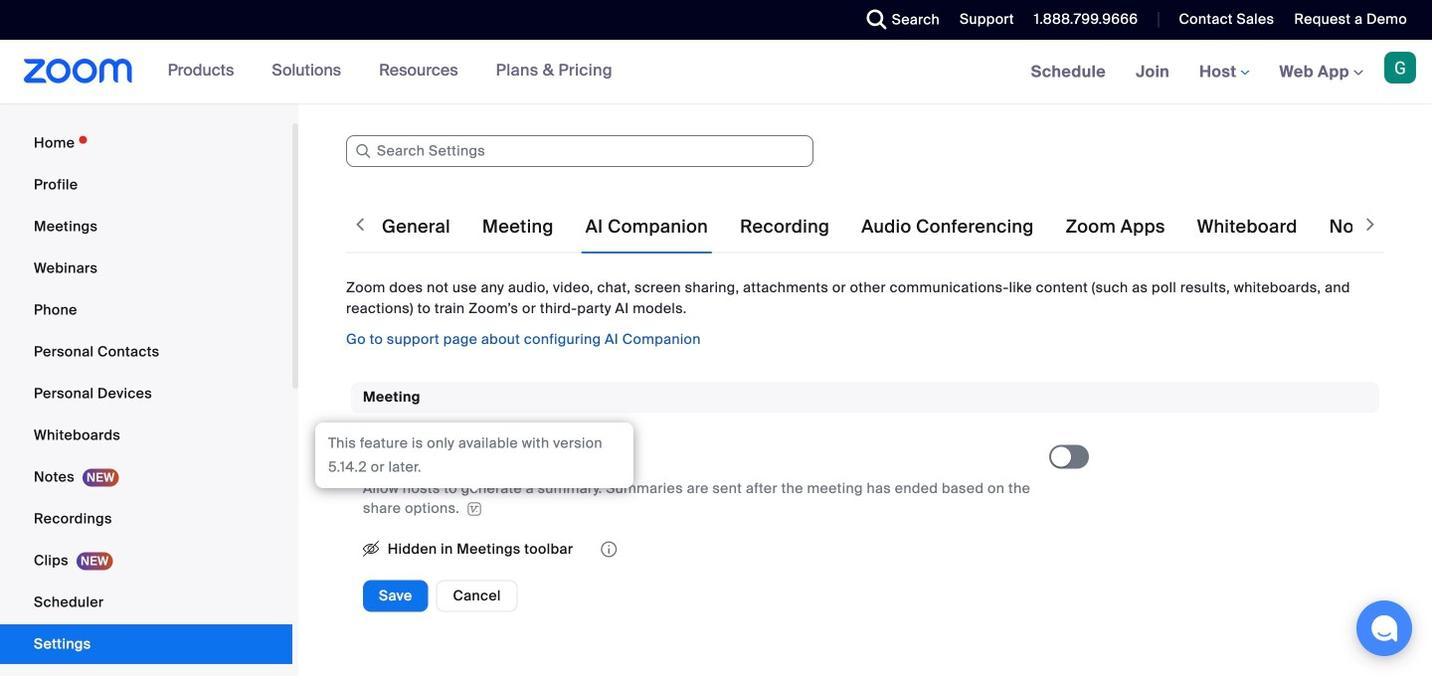 Task type: vqa. For each thing, say whether or not it's contained in the screenshot.
learn more about hidden in meetings toolbar icon
yes



Task type: locate. For each thing, give the bounding box(es) containing it.
this feature is only available with version 5.14.2 or later. tooltip
[[315, 423, 634, 493]]

tabs of my account settings page tab list
[[378, 199, 1433, 255]]

banner
[[0, 40, 1433, 105]]

profile picture image
[[1385, 52, 1417, 84]]

scroll right image
[[1361, 215, 1381, 235]]

0 vertical spatial application
[[363, 479, 1032, 519]]

scroll left image
[[350, 215, 370, 235]]

1 application from the top
[[363, 479, 1032, 519]]

Search Settings text field
[[346, 135, 814, 167]]

personal menu menu
[[0, 123, 293, 677]]

application
[[363, 479, 1032, 519], [363, 535, 1050, 565]]

1 vertical spatial application
[[363, 535, 1050, 565]]



Task type: describe. For each thing, give the bounding box(es) containing it.
meeting element
[[351, 382, 1380, 646]]

support version for meeting summary with ai companion image
[[465, 503, 485, 517]]

open chat image
[[1371, 615, 1399, 643]]

learn more about hidden in meetings toolbar image
[[599, 543, 619, 557]]

meetings navigation
[[1017, 40, 1433, 105]]

zoom logo image
[[24, 59, 133, 84]]

product information navigation
[[153, 40, 628, 103]]

2 application from the top
[[363, 535, 1050, 565]]



